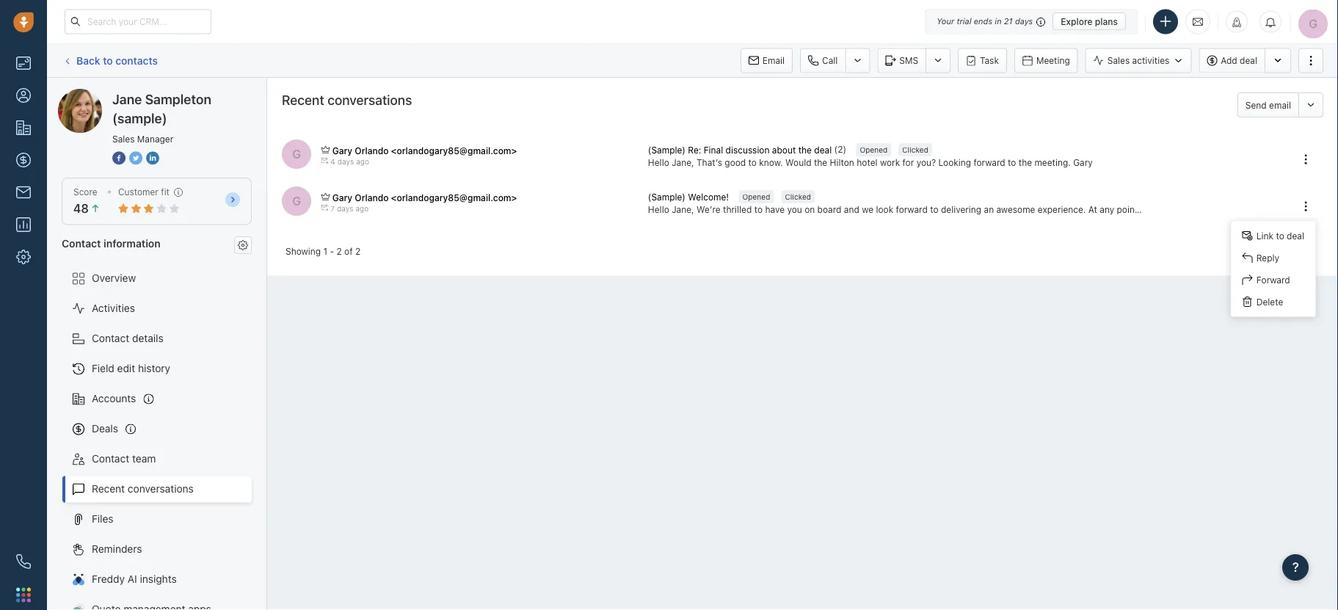 Task type: vqa. For each thing, say whether or not it's contained in the screenshot.
Next
no



Task type: locate. For each thing, give the bounding box(es) containing it.
0 horizontal spatial recent conversations
[[92, 483, 194, 495]]

1 vertical spatial days
[[338, 157, 354, 166]]

for
[[903, 157, 914, 168]]

(sample) up hello
[[648, 145, 686, 155]]

the left meeting.
[[1019, 157, 1032, 168]]

deals
[[92, 423, 118, 435]]

contact for contact details
[[92, 332, 129, 344]]

2
[[337, 246, 342, 256], [355, 246, 361, 256]]

2 horizontal spatial deal
[[1287, 231, 1305, 241]]

0 vertical spatial deal
[[1240, 55, 1258, 66]]

days right 7
[[337, 205, 354, 213]]

orlando for (sample) welcome!
[[355, 192, 389, 203]]

explore plans link
[[1053, 12, 1126, 30]]

clicked up for
[[903, 145, 929, 154]]

welcome!
[[688, 192, 729, 202]]

0 horizontal spatial jane
[[87, 88, 110, 101]]

(2)
[[834, 144, 847, 154]]

accounts
[[92, 392, 136, 405]]

contact down the activities
[[92, 332, 129, 344]]

to right back
[[103, 54, 113, 66]]

contact down deals
[[92, 453, 129, 465]]

explore
[[1061, 16, 1093, 26]]

0 vertical spatial contact
[[62, 237, 101, 249]]

-
[[330, 246, 334, 256]]

history
[[138, 362, 170, 374]]

gary up 7 days ago
[[332, 192, 352, 203]]

0 horizontal spatial opened
[[743, 192, 770, 201]]

clicked down the 'would'
[[785, 192, 811, 201]]

1 vertical spatial deal
[[814, 145, 832, 155]]

jane down back
[[87, 88, 110, 101]]

1 horizontal spatial 2
[[355, 246, 361, 256]]

0 vertical spatial (sample)
[[166, 88, 208, 101]]

jane sampleton (sample)
[[87, 88, 208, 101], [112, 91, 211, 126]]

0 vertical spatial clicked
[[903, 145, 929, 154]]

clicked
[[903, 145, 929, 154], [785, 192, 811, 201]]

to down discussion
[[749, 157, 757, 168]]

call button
[[800, 48, 845, 73]]

field edit history
[[92, 362, 170, 374]]

0 vertical spatial days
[[1015, 17, 1033, 26]]

<orlandogary85@gmail.com>
[[391, 145, 517, 156], [391, 192, 517, 203]]

jane
[[87, 88, 110, 101], [112, 91, 142, 107]]

sampleton up manager
[[145, 91, 211, 107]]

days right 4
[[338, 157, 354, 166]]

deal right the "add"
[[1240, 55, 1258, 66]]

0 horizontal spatial conversations
[[128, 483, 194, 495]]

conversations down team
[[128, 483, 194, 495]]

ago for (sample) re: final discussion about the deal
[[356, 157, 369, 166]]

call
[[822, 55, 838, 66]]

(sample) for (sample) welcome!
[[648, 192, 686, 202]]

mng settings image
[[238, 240, 248, 250]]

0 vertical spatial conversations
[[328, 92, 412, 108]]

0 vertical spatial sales
[[1108, 55, 1130, 66]]

2 horizontal spatial the
[[1019, 157, 1032, 168]]

you?
[[917, 157, 936, 168]]

1 vertical spatial sales
[[112, 134, 135, 144]]

orlando up 4 days ago
[[355, 145, 389, 156]]

opened down know.
[[743, 192, 770, 201]]

details
[[132, 332, 164, 344]]

contact down 48
[[62, 237, 101, 249]]

good
[[725, 157, 746, 168]]

sales for sales activities
[[1108, 55, 1130, 66]]

about
[[772, 145, 796, 155]]

0 vertical spatial recent
[[282, 92, 324, 108]]

0 horizontal spatial the
[[799, 145, 812, 155]]

deal right link on the top right
[[1287, 231, 1305, 241]]

2 right -
[[337, 246, 342, 256]]

<orlandogary85@gmail.com> for (sample) welcome!
[[391, 192, 517, 203]]

information
[[104, 237, 161, 249]]

1 vertical spatial recent conversations
[[92, 483, 194, 495]]

forward
[[974, 157, 1006, 168]]

0 vertical spatial (sample)
[[648, 145, 686, 155]]

(sample) up sales manager
[[112, 110, 167, 126]]

days right 21 at top right
[[1015, 17, 1033, 26]]

jane down contacts
[[112, 91, 142, 107]]

1 vertical spatial contact
[[92, 332, 129, 344]]

sales for sales manager
[[112, 134, 135, 144]]

the left hilton
[[814, 157, 828, 168]]

1 gary orlando <orlandogary85@gmail.com> from the top
[[332, 145, 517, 156]]

recent up outgoing icon
[[282, 92, 324, 108]]

opened up hello jane, that's good to know. would the hilton hotel work for you? looking forward to the meeting. gary
[[860, 145, 888, 154]]

recent conversations down team
[[92, 483, 194, 495]]

0 vertical spatial gary orlando <orlandogary85@gmail.com>
[[332, 145, 517, 156]]

gary for (sample) welcome!
[[332, 192, 352, 203]]

sampleton
[[113, 88, 163, 101], [145, 91, 211, 107]]

0 horizontal spatial recent
[[92, 483, 125, 495]]

sms button
[[878, 48, 926, 73]]

orlando up 7 days ago
[[355, 192, 389, 203]]

jane sampleton (sample) up manager
[[112, 91, 211, 126]]

2 vertical spatial contact
[[92, 453, 129, 465]]

0 horizontal spatial clicked
[[785, 192, 811, 201]]

0 horizontal spatial sales
[[112, 134, 135, 144]]

1 <orlandogary85@gmail.com> from the top
[[391, 145, 517, 156]]

to
[[103, 54, 113, 66], [749, 157, 757, 168], [1008, 157, 1016, 168], [1276, 231, 1285, 241]]

0 horizontal spatial 2
[[337, 246, 342, 256]]

(sample) down hello
[[648, 192, 686, 202]]

sales up facebook circled "icon"
[[112, 134, 135, 144]]

21
[[1004, 17, 1013, 26]]

2 gary orlando <orlandogary85@gmail.com> from the top
[[332, 192, 517, 203]]

gary orlando <orlandogary85@gmail.com> for (sample) welcome!
[[332, 192, 517, 203]]

(sample) re: final discussion about the deal button
[[648, 144, 834, 156]]

recent conversations up 4 days ago
[[282, 92, 412, 108]]

1 vertical spatial ago
[[356, 205, 369, 213]]

phone image
[[16, 554, 31, 569]]

team
[[132, 453, 156, 465]]

0 vertical spatial <orlandogary85@gmail.com>
[[391, 145, 517, 156]]

1 vertical spatial recent
[[92, 483, 125, 495]]

0 vertical spatial ago
[[356, 157, 369, 166]]

1 horizontal spatial jane
[[112, 91, 142, 107]]

1 horizontal spatial recent conversations
[[282, 92, 412, 108]]

linkedin circled image
[[146, 150, 159, 166]]

recent conversations
[[282, 92, 412, 108], [92, 483, 194, 495]]

email
[[1269, 100, 1291, 110]]

1 horizontal spatial deal
[[1240, 55, 1258, 66]]

conversations up 4 days ago
[[328, 92, 412, 108]]

days for (sample) welcome!
[[337, 205, 354, 213]]

2 vertical spatial gary
[[332, 192, 352, 203]]

send email
[[1246, 100, 1291, 110]]

that's
[[697, 157, 722, 168]]

recent up files at the bottom left
[[92, 483, 125, 495]]

1 vertical spatial orlando
[[355, 192, 389, 203]]

sales left activities
[[1108, 55, 1130, 66]]

meeting
[[1037, 55, 1070, 66]]

0 vertical spatial orlando
[[355, 145, 389, 156]]

sales activities button
[[1086, 48, 1199, 73], [1086, 48, 1192, 73]]

1 vertical spatial opened
[[743, 192, 770, 201]]

1 horizontal spatial conversations
[[328, 92, 412, 108]]

manager
[[137, 134, 173, 144]]

1 (sample) from the top
[[648, 145, 686, 155]]

(sample) inside button
[[648, 192, 686, 202]]

add deal button
[[1199, 48, 1265, 73]]

sampleton down contacts
[[113, 88, 163, 101]]

contact
[[62, 237, 101, 249], [92, 332, 129, 344], [92, 453, 129, 465]]

orlando
[[355, 145, 389, 156], [355, 192, 389, 203]]

2 <orlandogary85@gmail.com> from the top
[[391, 192, 517, 203]]

ago right 4
[[356, 157, 369, 166]]

gary up 4 days ago
[[332, 145, 352, 156]]

the
[[799, 145, 812, 155], [814, 157, 828, 168], [1019, 157, 1032, 168]]

of
[[344, 246, 353, 256]]

2 orlando from the top
[[355, 192, 389, 203]]

email
[[763, 55, 785, 66]]

recent
[[282, 92, 324, 108], [92, 483, 125, 495]]

ago for (sample) welcome!
[[356, 205, 369, 213]]

gary right meeting.
[[1074, 157, 1093, 168]]

2 right 'of'
[[355, 246, 361, 256]]

1 horizontal spatial sales
[[1108, 55, 1130, 66]]

re:
[[688, 145, 701, 155]]

(sample)
[[166, 88, 208, 101], [112, 110, 167, 126]]

1 horizontal spatial the
[[814, 157, 828, 168]]

1 orlando from the top
[[355, 145, 389, 156]]

0 vertical spatial gary
[[332, 145, 352, 156]]

the up the 'would'
[[799, 145, 812, 155]]

(sample) up manager
[[166, 88, 208, 101]]

deal
[[1240, 55, 1258, 66], [814, 145, 832, 155], [1287, 231, 1305, 241]]

phone element
[[9, 547, 38, 576]]

task
[[980, 55, 999, 66]]

(sample) inside (sample) re: final discussion about the deal (2)
[[648, 145, 686, 155]]

1 horizontal spatial recent
[[282, 92, 324, 108]]

2 vertical spatial days
[[337, 205, 354, 213]]

outgoing image
[[321, 157, 328, 164]]

deal left (2)
[[814, 145, 832, 155]]

1 vertical spatial <orlandogary85@gmail.com>
[[391, 192, 517, 203]]

2 (sample) from the top
[[648, 192, 686, 202]]

showing
[[286, 246, 321, 256]]

customer
[[118, 187, 159, 197]]

1 vertical spatial gary orlando <orlandogary85@gmail.com>
[[332, 192, 517, 203]]

4 days ago
[[331, 157, 369, 166]]

jane,
[[672, 157, 694, 168]]

1 horizontal spatial opened
[[860, 145, 888, 154]]

ago right 7
[[356, 205, 369, 213]]

gary
[[332, 145, 352, 156], [1074, 157, 1093, 168], [332, 192, 352, 203]]

contact details
[[92, 332, 164, 344]]

final
[[704, 145, 723, 155]]

opened
[[860, 145, 888, 154], [743, 192, 770, 201]]

0 horizontal spatial deal
[[814, 145, 832, 155]]

1 vertical spatial clicked
[[785, 192, 811, 201]]

conversations
[[328, 92, 412, 108], [128, 483, 194, 495]]

1 vertical spatial (sample)
[[648, 192, 686, 202]]



Task type: describe. For each thing, give the bounding box(es) containing it.
reply
[[1257, 253, 1280, 263]]

1 vertical spatial (sample)
[[112, 110, 167, 126]]

send
[[1246, 100, 1267, 110]]

(sample) welcome!
[[648, 192, 729, 202]]

meeting button
[[1015, 48, 1078, 73]]

link
[[1257, 231, 1274, 241]]

0 vertical spatial recent conversations
[[282, 92, 412, 108]]

activities
[[1133, 55, 1170, 66]]

contact team
[[92, 453, 156, 465]]

(sample) for (sample) re: final discussion about the deal (2)
[[648, 145, 686, 155]]

48
[[73, 202, 89, 216]]

link to deal
[[1257, 231, 1305, 241]]

work
[[880, 157, 900, 168]]

to inside 'link'
[[103, 54, 113, 66]]

facebook circled image
[[112, 150, 126, 166]]

1
[[323, 246, 328, 256]]

to right "forward"
[[1008, 157, 1016, 168]]

meeting.
[[1035, 157, 1071, 168]]

back
[[76, 54, 100, 66]]

plans
[[1095, 16, 1118, 26]]

to right link on the top right
[[1276, 231, 1285, 241]]

edit
[[117, 362, 135, 374]]

7 days ago
[[331, 205, 369, 213]]

fit
[[161, 187, 170, 197]]

back to contacts link
[[62, 49, 159, 72]]

reminders
[[92, 543, 142, 555]]

customer fit
[[118, 187, 170, 197]]

your
[[937, 17, 955, 26]]

orlando for (sample) re: final discussion about the deal
[[355, 145, 389, 156]]

would
[[786, 157, 812, 168]]

discussion
[[726, 145, 770, 155]]

know.
[[759, 157, 783, 168]]

(sample) welcome! link
[[648, 191, 732, 203]]

sms
[[900, 55, 919, 66]]

score
[[73, 187, 97, 197]]

(sample) re: final discussion about the deal link
[[648, 144, 834, 156]]

forward
[[1257, 275, 1291, 285]]

gary for (sample) re: final discussion about the deal
[[332, 145, 352, 156]]

insights
[[140, 573, 177, 585]]

overview
[[92, 272, 136, 284]]

your trial ends in 21 days
[[937, 17, 1033, 26]]

send email button
[[1238, 93, 1299, 117]]

field
[[92, 362, 114, 374]]

task button
[[958, 48, 1007, 73]]

1 2 from the left
[[337, 246, 342, 256]]

Search your CRM... text field
[[65, 9, 211, 34]]

in
[[995, 17, 1002, 26]]

contact for contact information
[[62, 237, 101, 249]]

sales manager
[[112, 134, 173, 144]]

1 vertical spatial conversations
[[128, 483, 194, 495]]

deal inside button
[[1240, 55, 1258, 66]]

2 vertical spatial deal
[[1287, 231, 1305, 241]]

1 horizontal spatial clicked
[[903, 145, 929, 154]]

hello jane, that's good to know. would the hilton hotel work for you? looking forward to the meeting. gary
[[648, 157, 1093, 168]]

contact for contact team
[[92, 453, 129, 465]]

1 vertical spatial gary
[[1074, 157, 1093, 168]]

ai
[[128, 573, 137, 585]]

4
[[331, 157, 335, 166]]

days for (sample) re: final discussion about the deal
[[338, 157, 354, 166]]

twitter circled image
[[129, 150, 142, 166]]

gary orlando <orlandogary85@gmail.com> for (sample) re: final discussion about the deal
[[332, 145, 517, 156]]

freddy
[[92, 573, 125, 585]]

activities
[[92, 302, 135, 314]]

outgoing image
[[321, 204, 328, 212]]

contact information
[[62, 237, 161, 249]]

files
[[92, 513, 113, 525]]

email image
[[1193, 16, 1203, 28]]

showing 1 - 2 of 2
[[286, 246, 361, 256]]

<orlandogary85@gmail.com> for (sample) re: final discussion about the deal
[[391, 145, 517, 156]]

0 vertical spatial opened
[[860, 145, 888, 154]]

looking
[[939, 157, 971, 168]]

contacts
[[115, 54, 158, 66]]

jane sampleton (sample) down contacts
[[87, 88, 208, 101]]

freshworks switcher image
[[16, 588, 31, 602]]

hotel
[[857, 157, 878, 168]]

the inside (sample) re: final discussion about the deal (2)
[[799, 145, 812, 155]]

ends
[[974, 17, 993, 26]]

freddy ai insights
[[92, 573, 177, 585]]

2 2 from the left
[[355, 246, 361, 256]]

7
[[331, 205, 335, 213]]

(sample) re: final discussion about the deal (2)
[[648, 144, 847, 155]]

(sample) welcome! button
[[648, 191, 732, 203]]

deal inside (sample) re: final discussion about the deal (2)
[[814, 145, 832, 155]]

hello
[[648, 157, 669, 168]]

delete
[[1257, 297, 1284, 307]]

call link
[[800, 48, 845, 73]]

email button
[[741, 48, 793, 73]]

48 button
[[73, 202, 101, 216]]

add
[[1221, 55, 1238, 66]]

trial
[[957, 17, 972, 26]]

add deal
[[1221, 55, 1258, 66]]

hilton
[[830, 157, 855, 168]]

back to contacts
[[76, 54, 158, 66]]



